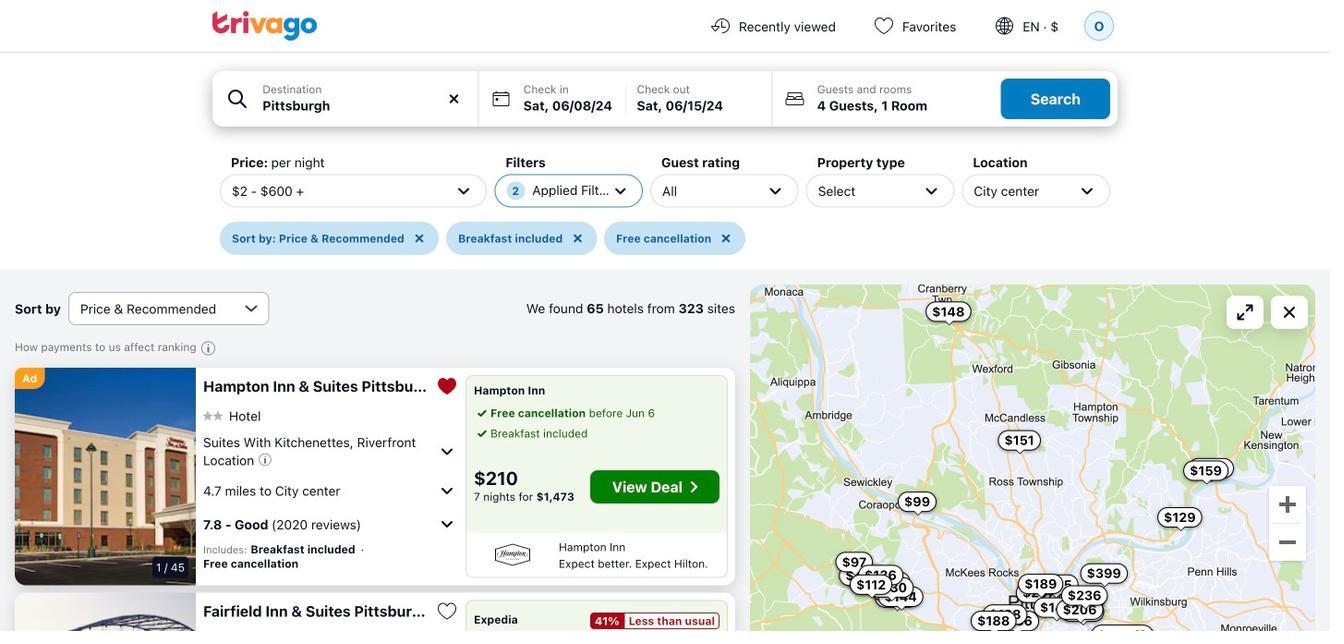 Task type: locate. For each thing, give the bounding box(es) containing it.
clear image
[[446, 91, 463, 107]]

map region
[[750, 285, 1316, 631]]

trivago logo image
[[212, 11, 318, 41]]

None field
[[212, 71, 478, 127]]

hampton inn & suites pittsburgh/waterfront-west homestead, (pittsburgh, usa) image
[[15, 368, 196, 585]]



Task type: vqa. For each thing, say whether or not it's contained in the screenshot.
$600
no



Task type: describe. For each thing, give the bounding box(es) containing it.
hampton inn image
[[474, 542, 552, 567]]

Where to? search field
[[263, 96, 467, 115]]

fairfield inn & suites pittsburgh neville island, (pittsburgh, usa) image
[[15, 592, 196, 631]]



